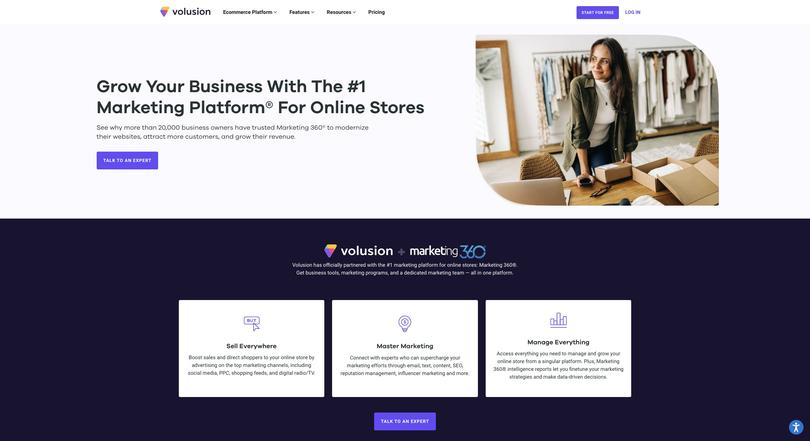 Task type: locate. For each thing, give the bounding box(es) containing it.
attract
[[143, 133, 166, 140]]

you up singular
[[540, 351, 548, 357]]

buy icon image
[[240, 313, 263, 335]]

0 horizontal spatial their
[[97, 133, 111, 140]]

sales
[[203, 354, 216, 361]]

1 horizontal spatial talk
[[381, 419, 393, 424]]

angle down image left 'resources'
[[311, 9, 314, 14]]

for down with
[[278, 99, 306, 117]]

marketing
[[97, 99, 185, 117], [277, 124, 309, 131], [479, 262, 502, 268], [401, 343, 433, 350], [596, 358, 620, 365]]

have
[[235, 124, 250, 131]]

1 horizontal spatial talk to an expert
[[381, 419, 429, 424]]

an for the bottommost talk to an expert link
[[402, 419, 409, 424]]

1 vertical spatial with
[[370, 355, 380, 361]]

marketing up can
[[401, 343, 433, 350]]

3 angle down image from the left
[[353, 9, 356, 14]]

master marketing
[[377, 343, 433, 350]]

business
[[182, 124, 209, 131], [306, 270, 326, 276]]

360® down online
[[311, 124, 326, 131]]

influencer
[[398, 370, 421, 376]]

the up programs,
[[378, 262, 385, 268]]

your inside connect with experts who can supercharge your marketing efforts through email, text, content, seo, reputation management, influencer marketing and more.
[[450, 355, 460, 361]]

dedicated
[[404, 270, 427, 276]]

0 horizontal spatial talk
[[103, 158, 115, 163]]

0 horizontal spatial you
[[540, 351, 548, 357]]

start
[[582, 10, 594, 15]]

your
[[146, 78, 185, 96]]

strategies
[[509, 374, 532, 380]]

marketing up decisions.
[[601, 366, 624, 372]]

team
[[452, 270, 464, 276]]

0 vertical spatial the
[[378, 262, 385, 268]]

0 vertical spatial an
[[125, 158, 132, 163]]

media,
[[203, 370, 218, 376]]

expert
[[133, 158, 152, 163], [411, 419, 429, 424]]

0 horizontal spatial talk to an expert
[[103, 158, 152, 163]]

volusion has officially partnered with the #1 marketing platform for online stores: marketing 360®. get business tools, marketing programs, and a dedicated marketing team — all in one platform.
[[292, 262, 518, 276]]

an
[[125, 158, 132, 163], [402, 419, 409, 424]]

0 horizontal spatial 360®
[[311, 124, 326, 131]]

0 vertical spatial you
[[540, 351, 548, 357]]

1 vertical spatial you
[[560, 366, 568, 372]]

digital
[[279, 370, 293, 376]]

1 vertical spatial talk
[[381, 419, 393, 424]]

with
[[367, 262, 377, 268], [370, 355, 380, 361]]

1 vertical spatial the
[[226, 362, 233, 368]]

connect
[[350, 355, 369, 361]]

revenue.
[[269, 133, 296, 140]]

marketing up than
[[97, 99, 185, 117]]

a right from
[[538, 358, 541, 365]]

2 horizontal spatial online
[[498, 358, 512, 365]]

grow up decisions.
[[598, 351, 609, 357]]

0 horizontal spatial the
[[226, 362, 233, 368]]

1 horizontal spatial angle down image
[[311, 9, 314, 14]]

for
[[595, 10, 603, 15], [278, 99, 306, 117]]

0 vertical spatial platform.
[[493, 270, 514, 276]]

1 horizontal spatial more
[[167, 133, 184, 140]]

who
[[400, 355, 409, 361]]

0 vertical spatial 360®
[[311, 124, 326, 131]]

than
[[142, 124, 157, 131]]

pricing
[[368, 9, 385, 15]]

feeds,
[[254, 370, 268, 376]]

text,
[[422, 362, 432, 369]]

a left dedicated
[[400, 270, 403, 276]]

angle down image
[[274, 9, 277, 14], [311, 9, 314, 14], [353, 9, 356, 14]]

1 angle down image from the left
[[274, 9, 277, 14]]

expert for the bottommost talk to an expert link
[[411, 419, 429, 424]]

marketing up revenue.
[[277, 124, 309, 131]]

driven
[[569, 374, 583, 380]]

platform®
[[189, 99, 274, 117]]

1 vertical spatial talk to an expert
[[381, 419, 429, 424]]

#1
[[347, 78, 366, 96], [387, 262, 393, 268]]

store inside the access everything you need to manage and grow your online store from a singular platform. plus, marketing 360® intelligence reports let you finetune your marketing strategies and make data-driven decisions.
[[513, 358, 524, 365]]

platform. down manage
[[562, 358, 583, 365]]

more up 'websites,'
[[124, 124, 140, 131]]

1 vertical spatial talk to an expert link
[[374, 413, 436, 430]]

ecommerce platform link
[[217, 2, 283, 22]]

including
[[290, 362, 311, 368]]

in
[[477, 270, 482, 276]]

1 horizontal spatial platform.
[[562, 358, 583, 365]]

1 vertical spatial an
[[402, 419, 409, 424]]

marketing down for at right
[[428, 270, 451, 276]]

with inside volusion has officially partnered with the #1 marketing platform for online stores: marketing 360®. get business tools, marketing programs, and a dedicated marketing team — all in one platform.
[[367, 262, 377, 268]]

a
[[400, 270, 403, 276], [538, 358, 541, 365]]

0 vertical spatial expert
[[133, 158, 152, 163]]

platform. inside volusion has officially partnered with the #1 marketing platform for online stores: marketing 360®. get business tools, marketing programs, and a dedicated marketing team — all in one platform.
[[493, 270, 514, 276]]

marketing inside the access everything you need to manage and grow your online store from a singular platform. plus, marketing 360® intelligence reports let you finetune your marketing strategies and make data-driven decisions.
[[596, 358, 620, 365]]

1 vertical spatial grow
[[598, 351, 609, 357]]

store up intelligence
[[513, 358, 524, 365]]

0 horizontal spatial for
[[278, 99, 306, 117]]

the right on
[[226, 362, 233, 368]]

volusion
[[292, 262, 312, 268]]

0 vertical spatial a
[[400, 270, 403, 276]]

0 horizontal spatial an
[[125, 158, 132, 163]]

1 horizontal spatial talk to an expert link
[[374, 413, 436, 430]]

1 horizontal spatial an
[[402, 419, 409, 424]]

0 horizontal spatial platform.
[[493, 270, 514, 276]]

features link
[[283, 2, 321, 22]]

free
[[604, 10, 614, 15]]

platform.
[[493, 270, 514, 276], [562, 358, 583, 365]]

more
[[124, 124, 140, 131], [167, 133, 184, 140]]

1 horizontal spatial expert
[[411, 419, 429, 424]]

0 horizontal spatial more
[[124, 124, 140, 131]]

efforts
[[371, 362, 387, 369]]

for left free
[[595, 10, 603, 15]]

graph icon image
[[547, 309, 570, 331]]

1 vertical spatial 360®
[[494, 366, 506, 372]]

volusion logo image
[[159, 6, 211, 17]]

let
[[553, 366, 559, 372]]

1 horizontal spatial store
[[513, 358, 524, 365]]

online down access
[[498, 358, 512, 365]]

marketing up one
[[479, 262, 502, 268]]

business up "customers,"
[[182, 124, 209, 131]]

more down "20,000"
[[167, 133, 184, 140]]

to inside the access everything you need to manage and grow your online store from a singular platform. plus, marketing 360® intelligence reports let you finetune your marketing strategies and make data-driven decisions.
[[562, 351, 567, 357]]

you up data-
[[560, 366, 568, 372]]

1 vertical spatial business
[[306, 270, 326, 276]]

to
[[327, 124, 334, 131], [117, 158, 123, 163], [562, 351, 567, 357], [264, 354, 268, 361], [394, 419, 401, 424]]

0 horizontal spatial expert
[[133, 158, 152, 163]]

#1 inside grow your business with the #1 marketing platform® for online stores
[[347, 78, 366, 96]]

finetune
[[569, 366, 588, 372]]

1 vertical spatial expert
[[411, 419, 429, 424]]

#1 up online
[[347, 78, 366, 96]]

with inside connect with experts who can supercharge your marketing efforts through email, text, content, seo, reputation management, influencer marketing and more.
[[370, 355, 380, 361]]

and right programs,
[[390, 270, 399, 276]]

and down owners
[[221, 133, 234, 140]]

business down has
[[306, 270, 326, 276]]

talk to an expert for the bottommost talk to an expert link
[[381, 419, 429, 424]]

grow down have
[[235, 133, 251, 140]]

0 vertical spatial talk
[[103, 158, 115, 163]]

email,
[[407, 362, 421, 369]]

1 horizontal spatial the
[[378, 262, 385, 268]]

online up channels,
[[281, 354, 295, 361]]

angle down image for features
[[311, 9, 314, 14]]

talk to an expert link
[[97, 152, 158, 170], [374, 413, 436, 430]]

grow
[[235, 133, 251, 140], [598, 351, 609, 357]]

business inside see why more than 20,000 business owners have trusted marketing 360® to modernize their websites, attract more customers, and grow their revenue.
[[182, 124, 209, 131]]

supercharge
[[420, 355, 449, 361]]

tools,
[[328, 270, 340, 276]]

1 vertical spatial platform.
[[562, 358, 583, 365]]

0 horizontal spatial grow
[[235, 133, 251, 140]]

0 horizontal spatial a
[[400, 270, 403, 276]]

more.
[[456, 370, 470, 376]]

marketing up dedicated
[[394, 262, 417, 268]]

0 horizontal spatial business
[[182, 124, 209, 131]]

start for free link
[[577, 6, 619, 19]]

20,000
[[158, 124, 180, 131]]

their
[[97, 133, 111, 140], [253, 133, 267, 140]]

and down reports in the bottom of the page
[[534, 374, 542, 380]]

with up efforts
[[370, 355, 380, 361]]

0 horizontal spatial online
[[281, 354, 295, 361]]

get
[[296, 270, 304, 276]]

pricing link
[[362, 2, 391, 22]]

—
[[466, 270, 470, 276]]

0 vertical spatial with
[[367, 262, 377, 268]]

talk for leftmost talk to an expert link
[[103, 158, 115, 163]]

angle down image inside ecommerce platform 'link'
[[274, 9, 277, 14]]

and up on
[[217, 354, 225, 361]]

marketing right plus,
[[596, 358, 620, 365]]

trusted
[[252, 124, 275, 131]]

and up plus,
[[588, 351, 596, 357]]

boost sales and direct shoppers to your online store by advertising on the top marketing channels, including social media, ppc, shopping feeds, and digital radio/tv.
[[188, 354, 315, 376]]

expert for leftmost talk to an expert link
[[133, 158, 152, 163]]

store
[[296, 354, 308, 361], [513, 358, 524, 365]]

and inside see why more than 20,000 business owners have trusted marketing 360® to modernize their websites, attract more customers, and grow their revenue.
[[221, 133, 234, 140]]

1 horizontal spatial grow
[[598, 351, 609, 357]]

singular
[[542, 358, 560, 365]]

360® inside see why more than 20,000 business owners have trusted marketing 360® to modernize their websites, attract more customers, and grow their revenue.
[[311, 124, 326, 131]]

1 vertical spatial a
[[538, 358, 541, 365]]

their down see
[[97, 133, 111, 140]]

business
[[189, 78, 263, 96]]

platform. down 360®.
[[493, 270, 514, 276]]

talk to an expert for leftmost talk to an expert link
[[103, 158, 152, 163]]

1 horizontal spatial online
[[447, 262, 461, 268]]

1 horizontal spatial their
[[253, 133, 267, 140]]

0 vertical spatial talk to an expert
[[103, 158, 152, 163]]

online up team
[[447, 262, 461, 268]]

0 vertical spatial #1
[[347, 78, 366, 96]]

features
[[289, 9, 311, 15]]

360® down access
[[494, 366, 506, 372]]

resources
[[327, 9, 353, 15]]

angle down image inside resources link
[[353, 9, 356, 14]]

360®.
[[504, 262, 518, 268]]

business inside volusion has officially partnered with the #1 marketing platform for online stores: marketing 360®. get business tools, marketing programs, and a dedicated marketing team — all in one platform.
[[306, 270, 326, 276]]

online
[[310, 99, 365, 117]]

channels,
[[267, 362, 289, 368]]

angle down image inside features link
[[311, 9, 314, 14]]

0 horizontal spatial store
[[296, 354, 308, 361]]

angle down image left pricing
[[353, 9, 356, 14]]

0 vertical spatial for
[[595, 10, 603, 15]]

0 vertical spatial talk to an expert link
[[97, 152, 158, 170]]

marketing
[[394, 262, 417, 268], [341, 270, 364, 276], [428, 270, 451, 276], [243, 362, 266, 368], [347, 362, 370, 369], [601, 366, 624, 372], [422, 370, 445, 376]]

0 horizontal spatial angle down image
[[274, 9, 277, 14]]

2 their from the left
[[253, 133, 267, 140]]

#1 up programs,
[[387, 262, 393, 268]]

their down the trusted
[[253, 133, 267, 140]]

store up including on the left
[[296, 354, 308, 361]]

1 horizontal spatial for
[[595, 10, 603, 15]]

with up programs,
[[367, 262, 377, 268]]

advertising
[[192, 362, 217, 368]]

angle down image right platform
[[274, 9, 277, 14]]

top
[[234, 362, 242, 368]]

1 vertical spatial for
[[278, 99, 306, 117]]

1 horizontal spatial business
[[306, 270, 326, 276]]

1 vertical spatial more
[[167, 133, 184, 140]]

marketing down text,
[[422, 370, 445, 376]]

management,
[[365, 370, 397, 376]]

marketing down shoppers
[[243, 362, 266, 368]]

data-
[[557, 374, 569, 380]]

1 horizontal spatial a
[[538, 358, 541, 365]]

2 horizontal spatial angle down image
[[353, 9, 356, 14]]

reports
[[535, 366, 552, 372]]

and down seo,
[[446, 370, 455, 376]]

0 horizontal spatial #1
[[347, 78, 366, 96]]

online
[[447, 262, 461, 268], [281, 354, 295, 361], [498, 358, 512, 365]]

360®
[[311, 124, 326, 131], [494, 366, 506, 372]]

2 angle down image from the left
[[311, 9, 314, 14]]

0 vertical spatial grow
[[235, 133, 251, 140]]

0 vertical spatial business
[[182, 124, 209, 131]]

1 horizontal spatial #1
[[387, 262, 393, 268]]

marketing inside the access everything you need to manage and grow your online store from a singular platform. plus, marketing 360® intelligence reports let you finetune your marketing strategies and make data-driven decisions.
[[601, 366, 624, 372]]

1 horizontal spatial 360®
[[494, 366, 506, 372]]

1 vertical spatial #1
[[387, 262, 393, 268]]



Task type: vqa. For each thing, say whether or not it's contained in the screenshot.
themes inside Volusion offers a wide variety of free and premium themes fit for businesses in any industry.
no



Task type: describe. For each thing, give the bounding box(es) containing it.
marketing inside grow your business with the #1 marketing platform® for online stores
[[97, 99, 185, 117]]

bulb icon image
[[394, 312, 416, 335]]

platform
[[418, 262, 438, 268]]

manage
[[568, 351, 587, 357]]

modernize
[[335, 124, 369, 131]]

see why more than 20,000 business owners have trusted marketing 360® to modernize their websites, attract more customers, and grow their revenue.
[[97, 124, 369, 140]]

grow
[[97, 78, 142, 96]]

with
[[267, 78, 307, 96]]

everything
[[555, 339, 590, 346]]

why
[[110, 124, 122, 131]]

radio/tv.
[[294, 370, 315, 376]]

open accessibe: accessibility options, statement and help image
[[793, 423, 800, 432]]

ecommerce
[[223, 9, 251, 15]]

social
[[188, 370, 201, 376]]

log in link
[[625, 2, 641, 22]]

marketing inside see why more than 20,000 business owners have trusted marketing 360® to modernize their websites, attract more customers, and grow their revenue.
[[277, 124, 309, 131]]

grow your business with the #1 marketing platform® for online stores
[[97, 78, 425, 117]]

in
[[636, 9, 641, 15]]

platform. inside the access everything you need to manage and grow your online store from a singular platform. plus, marketing 360® intelligence reports let you finetune your marketing strategies and make data-driven decisions.
[[562, 358, 583, 365]]

seo,
[[453, 362, 463, 369]]

access
[[497, 351, 514, 357]]

one
[[483, 270, 491, 276]]

the inside volusion has officially partnered with the #1 marketing platform for online stores: marketing 360®. get business tools, marketing programs, and a dedicated marketing team — all in one platform.
[[378, 262, 385, 268]]

1 horizontal spatial you
[[560, 366, 568, 372]]

resources link
[[321, 2, 362, 22]]

reputation
[[341, 370, 364, 376]]

an for leftmost talk to an expert link
[[125, 158, 132, 163]]

can
[[411, 355, 419, 361]]

all
[[471, 270, 476, 276]]

experts
[[381, 355, 398, 361]]

marketing inside boost sales and direct shoppers to your online store by advertising on the top marketing channels, including social media, ppc, shopping feeds, and digital radio/tv.
[[243, 362, 266, 368]]

on
[[219, 362, 224, 368]]

make
[[543, 374, 556, 380]]

marketing inside volusion has officially partnered with the #1 marketing platform for online stores: marketing 360®. get business tools, marketing programs, and a dedicated marketing team — all in one platform.
[[479, 262, 502, 268]]

see
[[97, 124, 108, 131]]

to inside boost sales and direct shoppers to your online store by advertising on the top marketing channels, including social media, ppc, shopping feeds, and digital radio/tv.
[[264, 354, 268, 361]]

online inside the access everything you need to manage and grow your online store from a singular platform. plus, marketing 360® intelligence reports let you finetune your marketing strategies and make data-driven decisions.
[[498, 358, 512, 365]]

a inside volusion has officially partnered with the #1 marketing platform for online stores: marketing 360®. get business tools, marketing programs, and a dedicated marketing team — all in one platform.
[[400, 270, 403, 276]]

from
[[526, 358, 537, 365]]

to inside see why more than 20,000 business owners have trusted marketing 360® to modernize their websites, attract more customers, and grow their revenue.
[[327, 124, 334, 131]]

shopping
[[231, 370, 253, 376]]

1 their from the left
[[97, 133, 111, 140]]

log in
[[625, 9, 641, 15]]

sell everywhere
[[226, 343, 277, 349]]

master
[[377, 343, 399, 350]]

grow inside the access everything you need to manage and grow your online store from a singular platform. plus, marketing 360® intelligence reports let you finetune your marketing strategies and make data-driven decisions.
[[598, 351, 609, 357]]

your inside boost sales and direct shoppers to your online store by advertising on the top marketing channels, including social media, ppc, shopping feeds, and digital radio/tv.
[[270, 354, 280, 361]]

owners
[[211, 124, 233, 131]]

marketing down connect
[[347, 362, 370, 369]]

log
[[625, 9, 634, 15]]

sell
[[226, 343, 238, 349]]

decisions.
[[584, 374, 608, 380]]

ppc,
[[219, 370, 230, 376]]

through
[[388, 362, 406, 369]]

grow inside see why more than 20,000 business owners have trusted marketing 360® to modernize their websites, attract more customers, and grow their revenue.
[[235, 133, 251, 140]]

access everything you need to manage and grow your online store from a singular platform. plus, marketing 360® intelligence reports let you finetune your marketing strategies and make data-driven decisions.
[[494, 351, 624, 380]]

the inside boost sales and direct shoppers to your online store by advertising on the top marketing channels, including social media, ppc, shopping feeds, and digital radio/tv.
[[226, 362, 233, 368]]

store inside boost sales and direct shoppers to your online store by advertising on the top marketing channels, including social media, ppc, shopping feeds, and digital radio/tv.
[[296, 354, 308, 361]]

content,
[[433, 362, 452, 369]]

talk for the bottommost talk to an expert link
[[381, 419, 393, 424]]

manage everything
[[528, 339, 590, 346]]

for
[[439, 262, 446, 268]]

volusion marketing360 logos image
[[324, 244, 486, 259]]

plus,
[[584, 358, 595, 365]]

360® inside the access everything you need to manage and grow your online store from a singular platform. plus, marketing 360® intelligence reports let you finetune your marketing strategies and make data-driven decisions.
[[494, 366, 506, 372]]

start for free
[[582, 10, 614, 15]]

manage
[[528, 339, 553, 346]]

#1 inside volusion has officially partnered with the #1 marketing platform for online stores: marketing 360®. get business tools, marketing programs, and a dedicated marketing team — all in one platform.
[[387, 262, 393, 268]]

officially
[[323, 262, 342, 268]]

for inside grow your business with the #1 marketing platform® for online stores
[[278, 99, 306, 117]]

has
[[314, 262, 322, 268]]

shoppers
[[241, 354, 263, 361]]

need
[[549, 351, 561, 357]]

everything
[[515, 351, 539, 357]]

stores:
[[462, 262, 478, 268]]

boost
[[189, 354, 202, 361]]

direct
[[227, 354, 240, 361]]

0 horizontal spatial talk to an expert link
[[97, 152, 158, 170]]

stores
[[369, 99, 425, 117]]

online inside boost sales and direct shoppers to your online store by advertising on the top marketing channels, including social media, ppc, shopping feeds, and digital radio/tv.
[[281, 354, 295, 361]]

ecommerce platform
[[223, 9, 274, 15]]

angle down image for ecommerce platform
[[274, 9, 277, 14]]

and inside connect with experts who can supercharge your marketing efforts through email, text, content, seo, reputation management, influencer marketing and more.
[[446, 370, 455, 376]]

0 vertical spatial more
[[124, 124, 140, 131]]

partnered
[[344, 262, 366, 268]]

online inside volusion has officially partnered with the #1 marketing platform for online stores: marketing 360®. get business tools, marketing programs, and a dedicated marketing team — all in one platform.
[[447, 262, 461, 268]]

marketing down partnered
[[341, 270, 364, 276]]

growth meeting image
[[476, 35, 719, 206]]

everywhere
[[239, 343, 277, 349]]

connect with experts who can supercharge your marketing efforts through email, text, content, seo, reputation management, influencer marketing and more.
[[341, 355, 470, 376]]

angle down image for resources
[[353, 9, 356, 14]]

intelligence
[[508, 366, 534, 372]]

and down channels,
[[269, 370, 278, 376]]

websites,
[[113, 133, 142, 140]]

programs,
[[366, 270, 389, 276]]

customers,
[[185, 133, 220, 140]]

platform
[[252, 9, 272, 15]]

a inside the access everything you need to manage and grow your online store from a singular platform. plus, marketing 360® intelligence reports let you finetune your marketing strategies and make data-driven decisions.
[[538, 358, 541, 365]]

and inside volusion has officially partnered with the #1 marketing platform for online stores: marketing 360®. get business tools, marketing programs, and a dedicated marketing team — all in one platform.
[[390, 270, 399, 276]]



